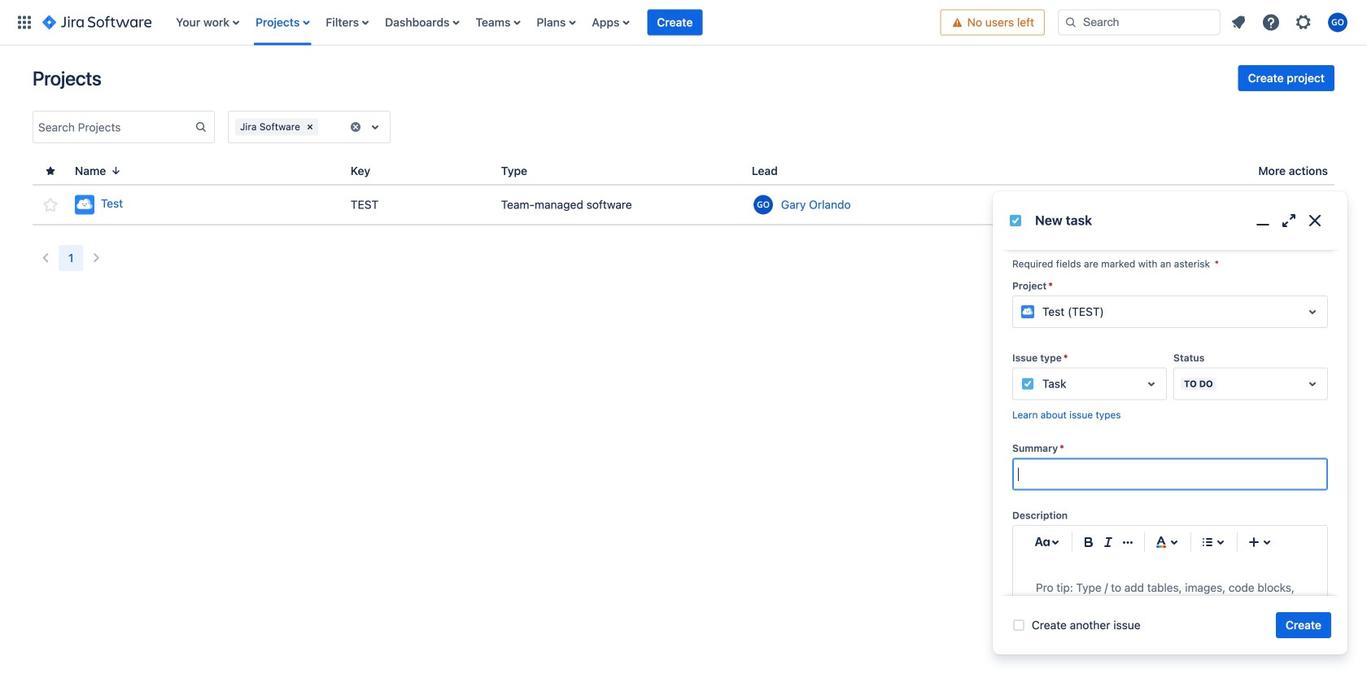 Task type: locate. For each thing, give the bounding box(es) containing it.
minimize image
[[1254, 211, 1273, 230]]

text formatting group
[[1080, 533, 1138, 552]]

list
[[168, 0, 941, 45], [1225, 8, 1358, 37]]

next image
[[87, 248, 106, 268]]

more formatting image
[[1119, 533, 1138, 552]]

Search Projects text field
[[33, 116, 195, 138]]

appswitcher icon image
[[15, 13, 34, 32]]

open image
[[366, 117, 385, 137], [1303, 302, 1323, 322], [1142, 374, 1162, 394]]

clear image
[[349, 120, 362, 134]]

notifications image
[[1229, 13, 1249, 32]]

1 vertical spatial open image
[[1303, 302, 1323, 322]]

2 vertical spatial open image
[[1142, 374, 1162, 394]]

clear image
[[304, 120, 317, 134]]

open image
[[1303, 374, 1323, 394]]

Search field
[[1058, 9, 1221, 35]]

list item
[[648, 0, 703, 45]]

0 vertical spatial open image
[[366, 117, 385, 137]]

text styles image
[[1033, 533, 1053, 552]]

group
[[1239, 65, 1335, 91]]

banner
[[0, 0, 1368, 46]]

go full screen image
[[1280, 211, 1299, 230]]

jira software image
[[42, 13, 152, 32], [42, 13, 152, 32]]

search image
[[1065, 16, 1078, 29]]

None text field
[[1014, 460, 1328, 489]]

None search field
[[1058, 9, 1221, 35]]

Description - Main content area, start typing to enter text. text field
[[1036, 578, 1305, 617]]



Task type: vqa. For each thing, say whether or not it's contained in the screenshot.
the topmost 'group'
no



Task type: describe. For each thing, give the bounding box(es) containing it.
lists image
[[1198, 533, 1218, 552]]

primary element
[[10, 0, 941, 45]]

help image
[[1262, 13, 1282, 32]]

new task image
[[1010, 214, 1023, 227]]

settings image
[[1295, 13, 1314, 32]]

italic ⌘i image
[[1099, 533, 1119, 552]]

discard changes and close image
[[1306, 211, 1325, 230]]

bold ⌘b image
[[1080, 533, 1099, 552]]

previous image
[[36, 248, 55, 268]]

0 horizontal spatial list
[[168, 0, 941, 45]]

1 horizontal spatial list
[[1225, 8, 1358, 37]]

0 horizontal spatial open image
[[366, 117, 385, 137]]

star test image
[[41, 195, 60, 215]]

your profile and settings image
[[1329, 13, 1348, 32]]

2 horizontal spatial open image
[[1303, 302, 1323, 322]]

1 horizontal spatial open image
[[1142, 374, 1162, 394]]



